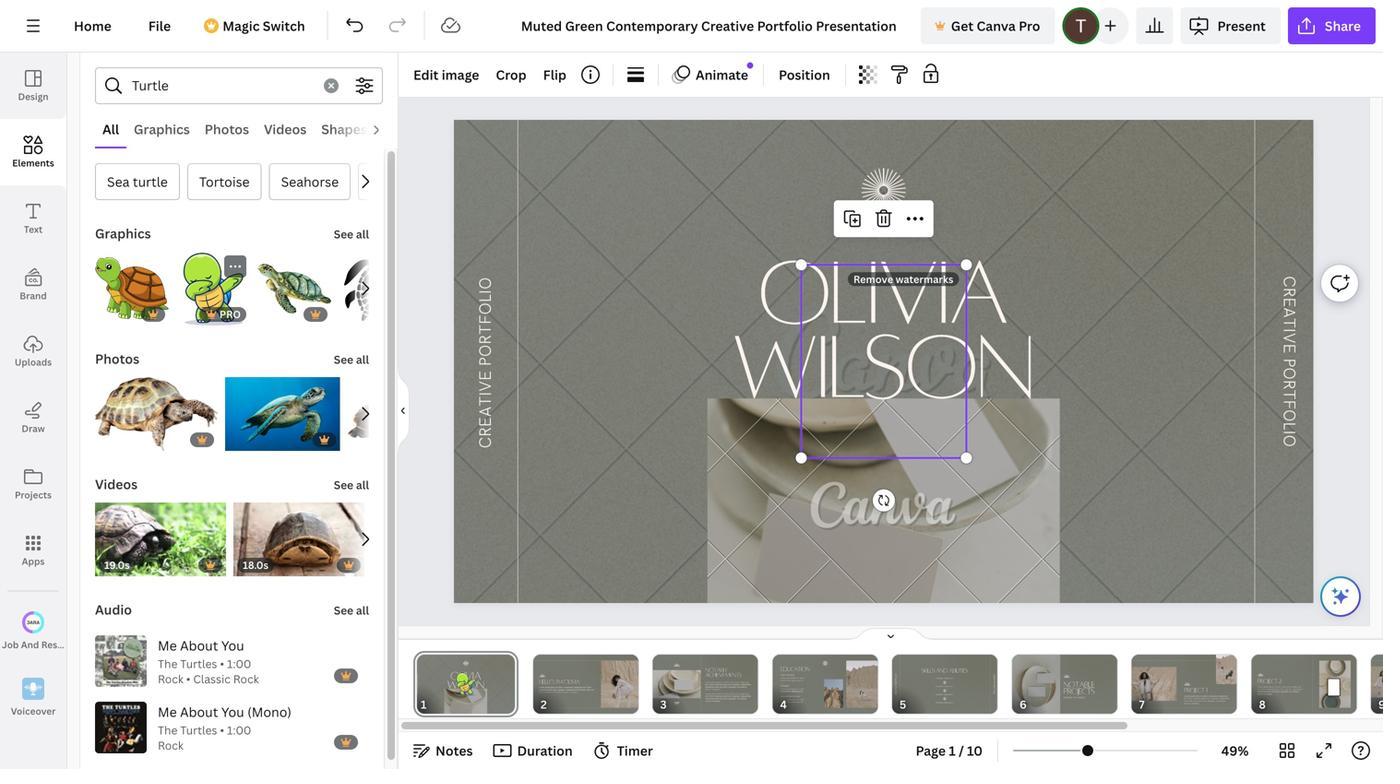 Task type: vqa. For each thing, say whether or not it's contained in the screenshot.
See
yes



Task type: locate. For each thing, give the bounding box(es) containing it.
photos up turtle image
[[95, 350, 139, 368]]

1:00 inside 'the turtles • 1:00 rock • classic rock'
[[227, 657, 251, 672]]

turtle watercolor illustration image
[[257, 252, 331, 326]]

19.0s group
[[95, 492, 226, 577]]

1 vertical spatial audio button
[[93, 592, 134, 628]]

present button
[[1181, 7, 1281, 44]]

r up a
[[1279, 288, 1299, 297]]

2 see all from the top
[[334, 352, 369, 367]]

crop button
[[489, 60, 534, 90]]

2 see from the top
[[334, 352, 354, 367]]

photos button
[[197, 112, 257, 147], [93, 341, 141, 377]]

turtle tortoise image
[[347, 377, 478, 451]]

0 vertical spatial turtles
[[180, 657, 217, 672]]

1 1:00 from the top
[[227, 657, 251, 672]]

see all for audio
[[334, 603, 369, 618]]

0 vertical spatial r
[[1279, 288, 1299, 297]]

1 horizontal spatial videos button
[[257, 112, 314, 147]]

graphics
[[134, 120, 190, 138], [95, 225, 151, 242]]

image
[[442, 66, 479, 84]]

19.0s
[[104, 558, 130, 572]]

0 vertical spatial about
[[180, 637, 218, 655]]

pro group
[[176, 252, 250, 326]]

2 t from the top
[[1279, 390, 1299, 400]]

l
[[1279, 422, 1299, 430]]

file button
[[134, 7, 186, 44]]

r up f
[[1279, 380, 1299, 390]]

position button
[[772, 60, 838, 90]]

2 about from the top
[[180, 704, 218, 721]]

videos button up seahorse button
[[257, 112, 314, 147]]

10
[[967, 742, 983, 760]]

v
[[1279, 333, 1299, 344]]

videos up the 19.0s
[[95, 476, 138, 493]]

1 vertical spatial videos button
[[93, 466, 139, 503]]

0 vertical spatial •
[[220, 657, 224, 672]]

1 t from the top
[[1279, 318, 1299, 328]]

job and resume ai
[[2, 639, 88, 651]]

group
[[95, 252, 169, 326], [257, 252, 331, 326], [339, 252, 413, 326], [225, 366, 340, 451], [95, 377, 218, 451], [347, 377, 478, 451]]

2 me from the top
[[158, 704, 177, 721]]

3 see all from the top
[[334, 478, 369, 493]]

rock
[[158, 672, 184, 687], [233, 672, 259, 687], [158, 739, 184, 754]]

r
[[1279, 288, 1299, 297], [1279, 380, 1299, 390]]

audio button down the 19.0s
[[93, 592, 134, 628]]

all for photos
[[356, 352, 369, 367]]

4 see all button from the top
[[332, 592, 371, 628]]

see all for graphics
[[334, 227, 369, 242]]

1 vertical spatial •
[[186, 672, 191, 687]]

1 vertical spatial me
[[158, 704, 177, 721]]

2 all from the top
[[356, 352, 369, 367]]

• up classic
[[220, 657, 224, 672]]

2 see all button from the top
[[332, 341, 371, 377]]

4 see from the top
[[334, 603, 354, 618]]

0 vertical spatial you
[[221, 637, 244, 655]]

0 vertical spatial videos button
[[257, 112, 314, 147]]

1 vertical spatial you
[[221, 704, 244, 721]]

flip button
[[536, 60, 574, 90]]

the down the me about you (mono)
[[158, 723, 177, 738]]

4 see all from the top
[[334, 603, 369, 618]]

1 vertical spatial t
[[1279, 390, 1299, 400]]

2 1:00 from the top
[[227, 723, 251, 738]]

page 1 / 10
[[916, 742, 983, 760]]

watermarks
[[896, 272, 954, 286]]

canva assistant image
[[1330, 586, 1352, 608]]

o down p on the right top of the page
[[1279, 410, 1299, 422]]

e
[[1279, 297, 1299, 308], [1279, 344, 1299, 354]]

1 e from the top
[[1279, 297, 1299, 308]]

notes
[[436, 742, 473, 760]]

i down f
[[1279, 430, 1299, 435]]

turtles for me about you
[[180, 657, 217, 672]]

0 vertical spatial photos button
[[197, 112, 257, 147]]

1:00 for me about you
[[227, 657, 251, 672]]

1 you from the top
[[221, 637, 244, 655]]

e up p on the right top of the page
[[1279, 344, 1299, 354]]

see all button
[[332, 215, 371, 252], [332, 341, 371, 377], [332, 466, 371, 503], [332, 592, 371, 628]]

rock right classic
[[233, 672, 259, 687]]

timer
[[617, 742, 653, 760]]

photos button down search elements search box
[[197, 112, 257, 147]]

share
[[1325, 17, 1361, 35]]

projects button
[[0, 451, 66, 518]]

t up l
[[1279, 390, 1299, 400]]

graphics button right all
[[126, 112, 197, 147]]

0 vertical spatial the
[[158, 657, 177, 672]]

/
[[959, 742, 964, 760]]

new image
[[747, 62, 753, 69]]

1 horizontal spatial photos button
[[197, 112, 257, 147]]

you for me about you (mono)
[[221, 704, 244, 721]]

2 r from the top
[[1279, 380, 1299, 390]]

0 vertical spatial o
[[1279, 368, 1299, 380]]

Search elements search field
[[132, 68, 313, 103]]

1 vertical spatial photos button
[[93, 341, 141, 377]]

page
[[916, 742, 946, 760]]

graphics button
[[126, 112, 197, 147], [93, 215, 153, 252]]

voiceover button
[[0, 665, 66, 732]]

turtles down the me about you (mono)
[[180, 723, 217, 738]]

turtles inside the turtles • 1:00 rock
[[180, 723, 217, 738]]

3 see all button from the top
[[332, 466, 371, 503]]

1:00 down the me about you (mono)
[[227, 723, 251, 738]]

crop
[[496, 66, 527, 84]]

photos
[[205, 120, 249, 138], [95, 350, 139, 368]]

3 all from the top
[[356, 478, 369, 493]]

1 vertical spatial graphics
[[95, 225, 151, 242]]

1 turtles from the top
[[180, 657, 217, 672]]

0 vertical spatial photos
[[205, 120, 249, 138]]

sea turtle icon. sea turtle symbol. turtle sign. image
[[339, 252, 413, 326]]

0 vertical spatial audio
[[382, 120, 419, 138]]

design button
[[0, 53, 66, 119]]

photos down search elements search box
[[205, 120, 249, 138]]

remove watermarks
[[854, 272, 954, 286]]

videos button up the 19.0s
[[93, 466, 139, 503]]

about
[[180, 637, 218, 655], [180, 704, 218, 721]]

about up the turtles • 1:00 rock
[[180, 704, 218, 721]]

1 o from the top
[[1279, 368, 1299, 380]]

turtles inside 'the turtles • 1:00 rock • classic rock'
[[180, 657, 217, 672]]

1 about from the top
[[180, 637, 218, 655]]

rock down the me about you (mono)
[[158, 739, 184, 754]]

0 horizontal spatial photos button
[[93, 341, 141, 377]]

duration button
[[488, 736, 580, 766]]

1 horizontal spatial photos
[[205, 120, 249, 138]]

graphics down sea
[[95, 225, 151, 242]]

rock for me about you (mono)
[[158, 739, 184, 754]]

get canva pro button
[[921, 7, 1055, 44]]

3 see from the top
[[334, 478, 354, 493]]

1 vertical spatial 1:00
[[227, 723, 251, 738]]

hand drawn fireworks image
[[862, 168, 906, 213]]

1
[[949, 742, 956, 760]]

1 vertical spatial o
[[1279, 410, 1299, 422]]

turtles down me about you
[[180, 657, 217, 672]]

videos button
[[257, 112, 314, 147], [93, 466, 139, 503]]

1 me from the top
[[158, 637, 177, 655]]

1 the from the top
[[158, 657, 177, 672]]

0 horizontal spatial videos
[[95, 476, 138, 493]]

audio button right shapes
[[374, 112, 426, 147]]

about for me about you
[[180, 637, 218, 655]]

t up v
[[1279, 318, 1299, 328]]

0 horizontal spatial videos button
[[93, 466, 139, 503]]

0 horizontal spatial audio
[[95, 601, 132, 619]]

see all for videos
[[334, 478, 369, 493]]

• for me about you (mono)
[[220, 723, 224, 738]]

projects
[[15, 489, 52, 502]]

the inside the turtles • 1:00 rock
[[158, 723, 177, 738]]

1 vertical spatial photos
[[95, 350, 139, 368]]

audio button
[[374, 112, 426, 147], [93, 592, 134, 628]]

remove
[[854, 272, 893, 286]]

0 horizontal spatial photos
[[95, 350, 139, 368]]

see for videos
[[334, 478, 354, 493]]

1:00 up classic
[[227, 657, 251, 672]]

photos button down turtle cartoon clipart vector illustration image
[[93, 341, 141, 377]]

edit
[[413, 66, 439, 84]]

1 r from the top
[[1279, 288, 1299, 297]]

1:00 inside the turtles • 1:00 rock
[[227, 723, 251, 738]]

0 vertical spatial 1:00
[[227, 657, 251, 672]]

you for me about you
[[221, 637, 244, 655]]

all for audio
[[356, 603, 369, 618]]

1:00 for me about you (mono)
[[227, 723, 251, 738]]

1 see from the top
[[334, 227, 354, 242]]

1 horizontal spatial audio
[[382, 120, 419, 138]]

see all button for graphics
[[332, 215, 371, 252]]

i down a
[[1279, 328, 1299, 333]]

about up 'the turtles • 1:00 rock • classic rock'
[[180, 637, 218, 655]]

all
[[356, 227, 369, 242], [356, 352, 369, 367], [356, 478, 369, 493], [356, 603, 369, 618]]

1:00
[[227, 657, 251, 672], [227, 723, 251, 738]]

1 vertical spatial r
[[1279, 380, 1299, 390]]

turtles for me about you (mono)
[[180, 723, 217, 738]]

0 vertical spatial i
[[1279, 328, 1299, 333]]

you up 'the turtles • 1:00 rock • classic rock'
[[221, 637, 244, 655]]

0 horizontal spatial audio button
[[93, 592, 134, 628]]

• down the me about you (mono)
[[220, 723, 224, 738]]

1 vertical spatial e
[[1279, 344, 1299, 354]]

o up f
[[1279, 368, 1299, 380]]

1 see all from the top
[[334, 227, 369, 242]]

1 vertical spatial audio
[[95, 601, 132, 619]]

switch
[[263, 17, 305, 35]]

• left classic
[[186, 672, 191, 687]]

text button
[[0, 186, 66, 252]]

draw
[[22, 423, 45, 435]]

me
[[158, 637, 177, 655], [158, 704, 177, 721]]

the turtles • 1:00 rock
[[158, 723, 251, 754]]

4 all from the top
[[356, 603, 369, 618]]

graphics right all
[[134, 120, 190, 138]]

the inside 'the turtles • 1:00 rock • classic rock'
[[158, 657, 177, 672]]

a
[[1279, 308, 1299, 318]]

2 the from the top
[[158, 723, 177, 738]]

pro
[[220, 307, 241, 321]]

1 see all button from the top
[[332, 215, 371, 252]]

cute turtle dabbing cartoon vector illustration image
[[176, 252, 250, 326]]

draw button
[[0, 385, 66, 451]]

graphics button down sea
[[93, 215, 153, 252]]

see
[[334, 227, 354, 242], [334, 352, 354, 367], [334, 478, 354, 493], [334, 603, 354, 618]]

audio right shapes
[[382, 120, 419, 138]]

1 all from the top
[[356, 227, 369, 242]]

magic
[[223, 17, 260, 35]]

you left '(mono)'
[[221, 704, 244, 721]]

1 vertical spatial the
[[158, 723, 177, 738]]

•
[[220, 657, 224, 672], [186, 672, 191, 687], [220, 723, 224, 738]]

0 vertical spatial graphics button
[[126, 112, 197, 147]]

remove watermarks button
[[848, 272, 959, 286]]

1 vertical spatial turtles
[[180, 723, 217, 738]]

videos
[[264, 120, 307, 138], [95, 476, 138, 493]]

magic switch button
[[193, 7, 320, 44]]

1 horizontal spatial audio button
[[374, 112, 426, 147]]

resume
[[41, 639, 77, 651]]

49%
[[1222, 742, 1249, 760]]

2 you from the top
[[221, 704, 244, 721]]

1 vertical spatial i
[[1279, 430, 1299, 435]]

me up 'the turtles • 1:00 rock • classic rock'
[[158, 637, 177, 655]]

1 horizontal spatial videos
[[264, 120, 307, 138]]

• inside the turtles • 1:00 rock
[[220, 723, 224, 738]]

main menu bar
[[0, 0, 1383, 53]]

1 vertical spatial about
[[180, 704, 218, 721]]

videos up seahorse button
[[264, 120, 307, 138]]

canva
[[977, 17, 1016, 35]]

(mono)
[[248, 704, 292, 721]]

rock inside the turtles • 1:00 rock
[[158, 739, 184, 754]]

all for graphics
[[356, 227, 369, 242]]

0 vertical spatial e
[[1279, 297, 1299, 308]]

2 turtles from the top
[[180, 723, 217, 738]]

rock left classic
[[158, 672, 184, 687]]

hide pages image
[[847, 628, 935, 642]]

e down c
[[1279, 297, 1299, 308]]

2 vertical spatial o
[[1279, 435, 1299, 448]]

0 vertical spatial t
[[1279, 318, 1299, 328]]

audio down the 19.0s
[[95, 601, 132, 619]]

t
[[1279, 318, 1299, 328], [1279, 390, 1299, 400]]

notes button
[[406, 736, 480, 766]]

0 vertical spatial me
[[158, 637, 177, 655]]

turtles
[[180, 657, 217, 672], [180, 723, 217, 738]]

o down l
[[1279, 435, 1299, 448]]

me up the turtles • 1:00 rock
[[158, 704, 177, 721]]

see all
[[334, 227, 369, 242], [334, 352, 369, 367], [334, 478, 369, 493], [334, 603, 369, 618]]

me for me about you
[[158, 637, 177, 655]]

2 vertical spatial •
[[220, 723, 224, 738]]

see for audio
[[334, 603, 354, 618]]

1 vertical spatial videos
[[95, 476, 138, 493]]

1 i from the top
[[1279, 328, 1299, 333]]

audio
[[382, 120, 419, 138], [95, 601, 132, 619]]

the down me about you
[[158, 657, 177, 672]]

apps button
[[0, 518, 66, 584]]



Task type: describe. For each thing, give the bounding box(es) containing it.
tortoise button
[[187, 163, 262, 200]]

edit image button
[[406, 60, 487, 90]]

see all button for audio
[[332, 592, 371, 628]]

see all for photos
[[334, 352, 369, 367]]

see all button for videos
[[332, 466, 371, 503]]

pro
[[1019, 17, 1041, 35]]

duration
[[517, 742, 573, 760]]

the for me about you (mono)
[[158, 723, 177, 738]]

see for photos
[[334, 352, 354, 367]]

timer button
[[588, 736, 661, 766]]

page 1 image
[[413, 655, 518, 714]]

green sea turtle image
[[225, 377, 340, 451]]

brand
[[20, 290, 47, 302]]

elements button
[[0, 119, 66, 186]]

2 e from the top
[[1279, 344, 1299, 354]]

0 vertical spatial graphics
[[134, 120, 190, 138]]

2 i from the top
[[1279, 430, 1299, 435]]

ai
[[79, 639, 88, 651]]

share button
[[1288, 7, 1376, 44]]

flip
[[543, 66, 567, 84]]

classic
[[193, 672, 231, 687]]

p
[[1279, 358, 1299, 368]]

present
[[1218, 17, 1266, 35]]

c r e a t i v e p o r t f o l i o
[[1279, 276, 1299, 448]]

shapes button
[[314, 112, 374, 147]]

all
[[102, 120, 119, 138]]

creative portfolio
[[476, 277, 496, 449]]

• for me about you
[[220, 657, 224, 672]]

turtle image
[[95, 377, 218, 451]]

sea
[[107, 173, 130, 191]]

edit image
[[413, 66, 479, 84]]

turtle
[[133, 173, 168, 191]]

me about you (mono)
[[158, 704, 292, 721]]

2 o from the top
[[1279, 410, 1299, 422]]

Design title text field
[[506, 7, 913, 44]]

uploads button
[[0, 318, 66, 385]]

18.0s group
[[233, 492, 364, 577]]

the turtles • 1:00 rock • classic rock
[[158, 657, 259, 687]]

seahorse button
[[269, 163, 351, 200]]

magic switch
[[223, 17, 305, 35]]

home
[[74, 17, 111, 35]]

1 vertical spatial graphics button
[[93, 215, 153, 252]]

design
[[18, 90, 48, 103]]

3 o from the top
[[1279, 435, 1299, 448]]

job and resume ai button
[[0, 599, 88, 665]]

sea turtle button
[[95, 163, 180, 200]]

animate
[[696, 66, 749, 84]]

home link
[[59, 7, 126, 44]]

turtle cartoon clipart vector illustration image
[[95, 252, 169, 326]]

c
[[1279, 276, 1299, 288]]

olivia
[[758, 240, 1007, 342]]

49% button
[[1205, 736, 1265, 766]]

f
[[1279, 400, 1299, 410]]

page 1 / 10 button
[[909, 736, 990, 766]]

sea turtle
[[107, 173, 168, 191]]

18.0s
[[242, 558, 268, 572]]

job
[[2, 639, 19, 651]]

rock, classic rock, 60 seconds element
[[158, 657, 259, 688]]

elements
[[12, 157, 54, 169]]

brand button
[[0, 252, 66, 318]]

0 vertical spatial videos
[[264, 120, 307, 138]]

position
[[779, 66, 830, 84]]

see all button for photos
[[332, 341, 371, 377]]

me for me about you (mono)
[[158, 704, 177, 721]]

tortoise
[[199, 173, 250, 191]]

get
[[951, 17, 974, 35]]

about for me about you (mono)
[[180, 704, 218, 721]]

creative
[[476, 371, 496, 449]]

the for me about you
[[158, 657, 177, 672]]

apps
[[22, 556, 45, 568]]

me about you
[[158, 637, 244, 655]]

uploads
[[15, 356, 52, 369]]

rock, 60 seconds element
[[158, 723, 251, 754]]

and
[[21, 639, 39, 651]]

wilson
[[732, 314, 1033, 416]]

voiceover
[[11, 705, 56, 718]]

rock for me about you
[[158, 672, 184, 687]]

hide image
[[398, 367, 410, 455]]

side panel tab list
[[0, 53, 88, 732]]

animate button
[[666, 60, 756, 90]]

all for videos
[[356, 478, 369, 493]]

seahorse
[[281, 173, 339, 191]]

shapes
[[321, 120, 367, 138]]

text
[[24, 223, 43, 236]]

file
[[148, 17, 171, 35]]

0 vertical spatial audio button
[[374, 112, 426, 147]]

see for graphics
[[334, 227, 354, 242]]

portfolio
[[476, 277, 496, 367]]

get canva pro
[[951, 17, 1041, 35]]

Page title text field
[[435, 696, 442, 714]]



